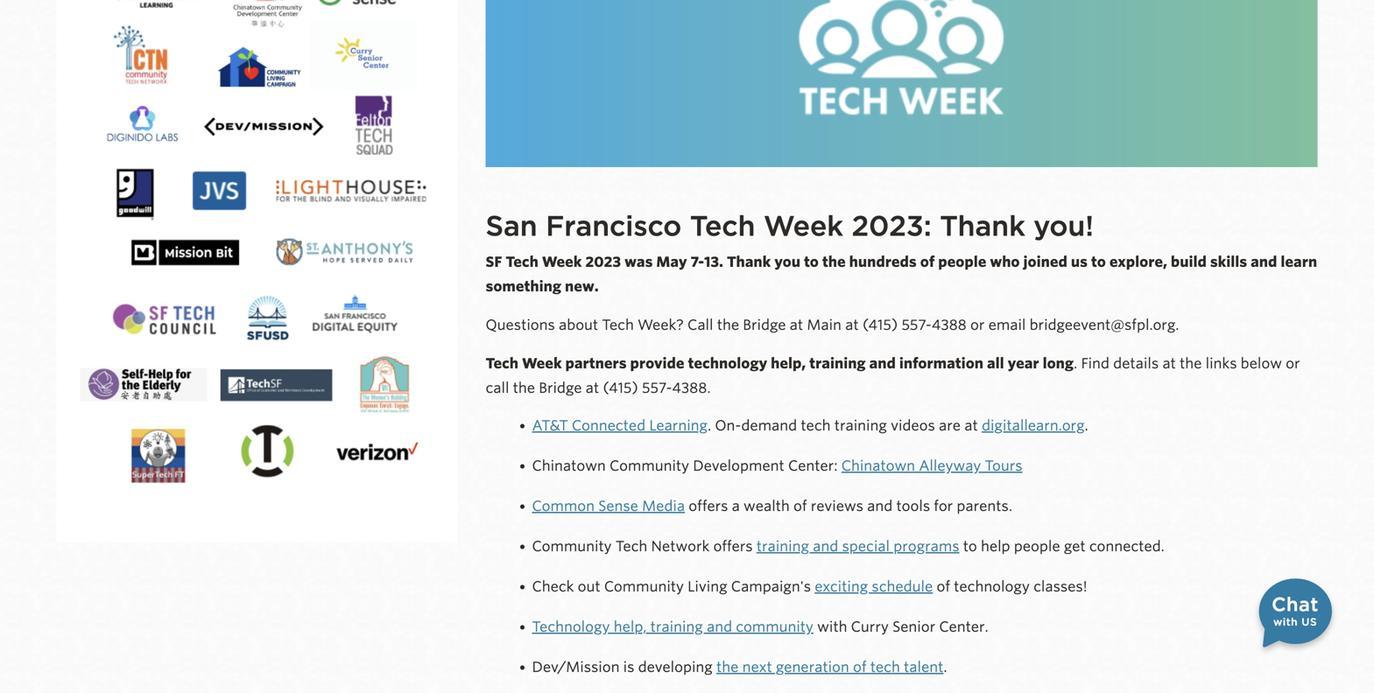 Task type: describe. For each thing, give the bounding box(es) containing it.
offers for media
[[689, 498, 728, 515]]

1 vertical spatial tech
[[871, 659, 901, 676]]

developing
[[638, 659, 713, 676]]

out
[[578, 579, 601, 596]]

reviews
[[811, 498, 864, 515]]

1 vertical spatial community
[[532, 538, 612, 555]]

information
[[900, 355, 984, 372]]

4388.
[[672, 380, 711, 397]]

at&t connected learning . on-demand tech training videos are at digitallearn.org .
[[532, 417, 1093, 434]]

. find details at the links below or call the bridge at (415) 557-4388.
[[486, 355, 1301, 397]]

2023:
[[852, 209, 932, 243]]

exciting schedule link
[[815, 579, 933, 596]]

connected
[[572, 417, 646, 434]]

at right are
[[965, 417, 978, 434]]

tech inside sf tech week 2023 was may 7-13. thank you to the hundreds of people who joined us to explore, build skills and learn something new.
[[506, 253, 539, 271]]

senior
[[893, 619, 936, 636]]

common
[[532, 498, 595, 515]]

demand
[[742, 417, 797, 434]]

common sense media offers a wealth of reviews and tools for parents.
[[532, 498, 1013, 515]]

0 vertical spatial training
[[810, 355, 866, 372]]

long
[[1043, 355, 1074, 372]]

chinatown community development center: chinatown alleyway tours
[[532, 458, 1023, 475]]

and left information
[[870, 355, 896, 372]]

us
[[1071, 253, 1088, 271]]

wealth
[[744, 498, 790, 515]]

campaign's
[[731, 579, 811, 596]]

sense
[[599, 498, 639, 515]]

are
[[939, 417, 961, 434]]

2 vertical spatial training
[[757, 538, 810, 555]]

4388
[[932, 317, 967, 334]]

community
[[736, 619, 814, 636]]

curry
[[851, 619, 889, 636]]

the next generation of tech talent link
[[717, 659, 944, 676]]

7-
[[691, 253, 705, 271]]

2 vertical spatial community
[[604, 579, 684, 596]]

at&t
[[532, 417, 568, 434]]

people inside sf tech week 2023 was may 7-13. thank you to the hundreds of people who joined us to explore, build skills and learn something new.
[[939, 253, 987, 271]]

network
[[651, 538, 710, 555]]

0 horizontal spatial or
[[971, 317, 985, 334]]

who
[[990, 253, 1020, 271]]

videos
[[891, 417, 936, 434]]

0 vertical spatial week
[[764, 209, 844, 243]]

of right schedule
[[937, 579, 951, 596]]

joined
[[1024, 253, 1068, 271]]

(415) inside . find details at the links below or call the bridge at (415) 557-4388.
[[603, 380, 639, 397]]

alleyway
[[919, 458, 982, 475]]

0 horizontal spatial help,
[[614, 619, 647, 636]]

living
[[688, 579, 728, 596]]

next
[[743, 659, 773, 676]]

557- inside . find details at the links below or call the bridge at (415) 557-4388.
[[642, 380, 672, 397]]

and left special
[[813, 538, 839, 555]]

help
[[981, 538, 1011, 555]]

1 chinatown from the left
[[532, 458, 606, 475]]

email
[[989, 317, 1026, 334]]

tech week partners provide technology help, training and information all year long
[[486, 355, 1074, 372]]

tech right about
[[602, 317, 634, 334]]

tours
[[985, 458, 1023, 475]]

us
[[1302, 616, 1318, 629]]

special
[[842, 538, 890, 555]]

week?
[[638, 317, 684, 334]]

build
[[1171, 253, 1207, 271]]

0 vertical spatial technology
[[688, 355, 768, 372]]

chat
[[1272, 594, 1319, 617]]

2 chinatown from the left
[[842, 458, 916, 475]]

chat with us
[[1272, 594, 1319, 629]]

on-
[[715, 417, 742, 434]]

all
[[987, 355, 1005, 372]]

new.
[[565, 278, 599, 295]]

0 vertical spatial (415)
[[863, 317, 898, 334]]

community tech network offers training and special programs to help people get connected.
[[532, 538, 1169, 555]]

provide
[[630, 355, 685, 372]]

the inside sf tech week 2023 was may 7-13. thank you to the hundreds of people who joined us to explore, build skills and learn something new.
[[823, 253, 846, 271]]

something
[[486, 278, 562, 295]]

of down the curry
[[853, 659, 867, 676]]

collection of logos, including lighthouse for the blind and visually impaired image
[[71, 0, 444, 504]]

questions
[[486, 317, 555, 334]]

skills
[[1211, 253, 1248, 271]]

dev/mission is developing the next generation of tech talent .
[[532, 659, 951, 676]]

1 horizontal spatial to
[[964, 538, 978, 555]]

for
[[934, 498, 953, 515]]

offers for network
[[714, 538, 753, 555]]

call
[[486, 380, 509, 397]]

call
[[688, 317, 714, 334]]

at down partners at the bottom left of the page
[[586, 380, 599, 397]]

is
[[624, 659, 635, 676]]

development
[[693, 458, 785, 475]]

training and special programs link
[[757, 538, 960, 555]]

generation
[[776, 659, 850, 676]]



Task type: vqa. For each thing, say whether or not it's contained in the screenshot.
the topmost Arts
no



Task type: locate. For each thing, give the bounding box(es) containing it.
tech
[[690, 209, 756, 243], [506, 253, 539, 271], [602, 317, 634, 334], [486, 355, 519, 372], [616, 538, 648, 555]]

0 horizontal spatial (415)
[[603, 380, 639, 397]]

media
[[642, 498, 685, 515]]

week up you
[[764, 209, 844, 243]]

details
[[1114, 355, 1159, 372]]

1 vertical spatial 557-
[[642, 380, 672, 397]]

you!
[[1034, 209, 1094, 243]]

hundreds
[[850, 253, 917, 271]]

dev/mission
[[532, 659, 620, 676]]

and left "learn"
[[1251, 253, 1278, 271]]

or right 4388
[[971, 317, 985, 334]]

1 vertical spatial offers
[[714, 538, 753, 555]]

1 vertical spatial thank
[[727, 253, 771, 271]]

below
[[1241, 355, 1283, 372]]

thank inside sf tech week 2023 was may 7-13. thank you to the hundreds of people who joined us to explore, build skills and learn something new.
[[727, 253, 771, 271]]

1 horizontal spatial tech
[[871, 659, 901, 676]]

with left us
[[1274, 616, 1299, 629]]

of
[[921, 253, 935, 271], [794, 498, 807, 515], [937, 579, 951, 596], [853, 659, 867, 676]]

a
[[732, 498, 740, 515]]

tech down "sense"
[[616, 538, 648, 555]]

0 horizontal spatial technology
[[688, 355, 768, 372]]

talent
[[904, 659, 944, 676]]

tools
[[897, 498, 931, 515]]

1 horizontal spatial people
[[1014, 538, 1061, 555]]

bridge inside . find details at the links below or call the bridge at (415) 557-4388.
[[539, 380, 582, 397]]

technology help, training and community link
[[532, 619, 814, 636]]

to right "us" at the right of the page
[[1092, 253, 1106, 271]]

training left videos
[[835, 417, 887, 434]]

tech up 13.
[[690, 209, 756, 243]]

tech up 'center:'
[[801, 417, 831, 434]]

technology help, training and community with curry senior center.
[[532, 619, 993, 636]]

technology up 4388.
[[688, 355, 768, 372]]

offers down a
[[714, 538, 753, 555]]

you
[[775, 253, 801, 271]]

1 vertical spatial training
[[835, 417, 887, 434]]

1 horizontal spatial thank
[[940, 209, 1026, 243]]

0 vertical spatial thank
[[940, 209, 1026, 243]]

0 horizontal spatial bridge
[[539, 380, 582, 397]]

chinatown down videos
[[842, 458, 916, 475]]

at
[[790, 317, 804, 334], [846, 317, 859, 334], [1163, 355, 1177, 372], [586, 380, 599, 397], [965, 417, 978, 434]]

with
[[1274, 616, 1299, 629], [818, 619, 848, 636]]

. down find
[[1085, 417, 1089, 434]]

learning
[[650, 417, 708, 434]]

learn
[[1281, 253, 1318, 271]]

exciting
[[815, 579, 868, 596]]

community up media
[[610, 458, 690, 475]]

0 horizontal spatial 557-
[[642, 380, 672, 397]]

questions about tech week? call the bridge at main at (415) 557-4388 or email bridgeevent@sfpl.org.
[[486, 317, 1180, 334]]

0 vertical spatial help,
[[771, 355, 806, 372]]

and inside sf tech week 2023 was may 7-13. thank you to the hundreds of people who joined us to explore, build skills and learn something new.
[[1251, 253, 1278, 271]]

of right wealth at the bottom right of the page
[[794, 498, 807, 515]]

(415) down partners at the bottom left of the page
[[603, 380, 639, 397]]

thank up who
[[940, 209, 1026, 243]]

1 vertical spatial technology
[[954, 579, 1030, 596]]

bridge up 'at&t'
[[539, 380, 582, 397]]

at left main
[[790, 317, 804, 334]]

tech up call
[[486, 355, 519, 372]]

1 horizontal spatial 557-
[[902, 317, 932, 334]]

week up new.
[[542, 253, 582, 271]]

digitallearn.org link
[[982, 417, 1085, 434]]

center.
[[940, 619, 989, 636]]

at right details
[[1163, 355, 1177, 372]]

and
[[1251, 253, 1278, 271], [870, 355, 896, 372], [868, 498, 893, 515], [813, 538, 839, 555]]

thank
[[940, 209, 1026, 243], [727, 253, 771, 271]]

main
[[807, 317, 842, 334]]

san
[[486, 209, 538, 243]]

or inside . find details at the links below or call the bridge at (415) 557-4388.
[[1286, 355, 1301, 372]]

with left the curry
[[818, 619, 848, 636]]

people left who
[[939, 253, 987, 271]]

1 vertical spatial week
[[542, 253, 582, 271]]

. left find
[[1074, 355, 1078, 372]]

week
[[764, 209, 844, 243], [542, 253, 582, 271], [522, 355, 562, 372]]

1 horizontal spatial bridge
[[743, 317, 786, 334]]

1 vertical spatial help,
[[614, 619, 647, 636]]

partners
[[566, 355, 627, 372]]

find
[[1082, 355, 1110, 372]]

1 horizontal spatial technology
[[954, 579, 1030, 596]]

0 horizontal spatial thank
[[727, 253, 771, 271]]

bridgeevent@sfpl.org.
[[1030, 317, 1180, 334]]

chinatown up common
[[532, 458, 606, 475]]

may
[[657, 253, 687, 271]]

center:
[[789, 458, 838, 475]]

sf tech week 2023 was may 7-13. thank you to the hundreds of people who joined us to explore, build skills and learn something new.
[[486, 253, 1318, 295]]

community down common
[[532, 538, 612, 555]]

0 vertical spatial bridge
[[743, 317, 786, 334]]

1 horizontal spatial with
[[1274, 616, 1299, 629]]

(415)
[[863, 317, 898, 334], [603, 380, 639, 397]]

0 vertical spatial 557-
[[902, 317, 932, 334]]

0 horizontal spatial people
[[939, 253, 987, 271]]

13.
[[705, 253, 724, 271]]

to left 'help'
[[964, 538, 978, 555]]

thank right 13.
[[727, 253, 771, 271]]

1 horizontal spatial help,
[[771, 355, 806, 372]]

to right you
[[804, 253, 819, 271]]

programs
[[894, 538, 960, 555]]

explore,
[[1110, 253, 1168, 271]]

. down center.
[[944, 659, 948, 676]]

was
[[625, 253, 653, 271]]

at right main
[[846, 317, 859, 334]]

sf
[[486, 253, 502, 271]]

557- down the provide
[[642, 380, 672, 397]]

1 horizontal spatial (415)
[[863, 317, 898, 334]]

0 vertical spatial tech
[[801, 417, 831, 434]]

get
[[1064, 538, 1086, 555]]

week down questions
[[522, 355, 562, 372]]

to
[[804, 253, 819, 271], [1092, 253, 1106, 271], [964, 538, 978, 555]]

help, up is
[[614, 619, 647, 636]]

of right hundreds
[[921, 253, 935, 271]]

connected.
[[1090, 538, 1165, 555]]

common sense media link
[[532, 498, 685, 515]]

check
[[532, 579, 574, 596]]

people
[[939, 253, 987, 271], [1014, 538, 1061, 555]]

of inside sf tech week 2023 was may 7-13. thank you to the hundreds of people who joined us to explore, build skills and learn something new.
[[921, 253, 935, 271]]

1 vertical spatial or
[[1286, 355, 1301, 372]]

about
[[559, 317, 599, 334]]

0 vertical spatial offers
[[689, 498, 728, 515]]

community up technology help, training and community link
[[604, 579, 684, 596]]

tech left talent
[[871, 659, 901, 676]]

1 vertical spatial (415)
[[603, 380, 639, 397]]

0 horizontal spatial to
[[804, 253, 819, 271]]

0 horizontal spatial tech
[[801, 417, 831, 434]]

at&t connected learning link
[[532, 417, 708, 434]]

schedule
[[872, 579, 933, 596]]

parents.
[[957, 498, 1013, 515]]

offers left a
[[689, 498, 728, 515]]

or right below
[[1286, 355, 1301, 372]]

community
[[610, 458, 690, 475], [532, 538, 612, 555], [604, 579, 684, 596]]

tech up something
[[506, 253, 539, 271]]

0 vertical spatial community
[[610, 458, 690, 475]]

san francisco tech week 2023: thank you!
[[486, 209, 1103, 243]]

0 horizontal spatial chinatown
[[532, 458, 606, 475]]

and left tools
[[868, 498, 893, 515]]

. inside . find details at the links below or call the bridge at (415) 557-4388.
[[1074, 355, 1078, 372]]

classes!
[[1034, 579, 1088, 596]]

2 horizontal spatial to
[[1092, 253, 1106, 271]]

people left the get
[[1014, 538, 1061, 555]]

francisco
[[546, 209, 682, 243]]

help, down questions about tech week? call the bridge at main at (415) 557-4388 or email bridgeevent@sfpl.org.
[[771, 355, 806, 372]]

images of people using computers and phones image
[[486, 0, 1318, 167]]

training and
[[651, 619, 733, 636]]

check out community living campaign's exciting schedule of technology classes!
[[532, 579, 1091, 596]]

0 vertical spatial or
[[971, 317, 985, 334]]

0 vertical spatial people
[[939, 253, 987, 271]]

chinatown
[[532, 458, 606, 475], [842, 458, 916, 475]]

1 horizontal spatial chinatown
[[842, 458, 916, 475]]

with inside chat with us
[[1274, 616, 1299, 629]]

2023
[[586, 253, 621, 271]]

1 vertical spatial bridge
[[539, 380, 582, 397]]

0 horizontal spatial with
[[818, 619, 848, 636]]

year
[[1008, 355, 1040, 372]]

557- up information
[[902, 317, 932, 334]]

(415) up . find details at the links below or call the bridge at (415) 557-4388.
[[863, 317, 898, 334]]

2 vertical spatial week
[[522, 355, 562, 372]]

training down questions about tech week? call the bridge at main at (415) 557-4388 or email bridgeevent@sfpl.org.
[[810, 355, 866, 372]]

1 horizontal spatial or
[[1286, 355, 1301, 372]]

training down common sense media offers a wealth of reviews and tools for parents.
[[757, 538, 810, 555]]

bridge up tech week partners provide technology help, training and information all year long
[[743, 317, 786, 334]]

technology down 'help'
[[954, 579, 1030, 596]]

1 vertical spatial people
[[1014, 538, 1061, 555]]

. left on-
[[708, 417, 712, 434]]

the
[[823, 253, 846, 271], [717, 317, 740, 334], [1180, 355, 1202, 372], [513, 380, 535, 397], [717, 659, 739, 676]]

training
[[810, 355, 866, 372], [835, 417, 887, 434], [757, 538, 810, 555]]

557-
[[902, 317, 932, 334], [642, 380, 672, 397]]

links
[[1206, 355, 1238, 372]]

week inside sf tech week 2023 was may 7-13. thank you to the hundreds of people who joined us to explore, build skills and learn something new.
[[542, 253, 582, 271]]

digitallearn.org
[[982, 417, 1085, 434]]



